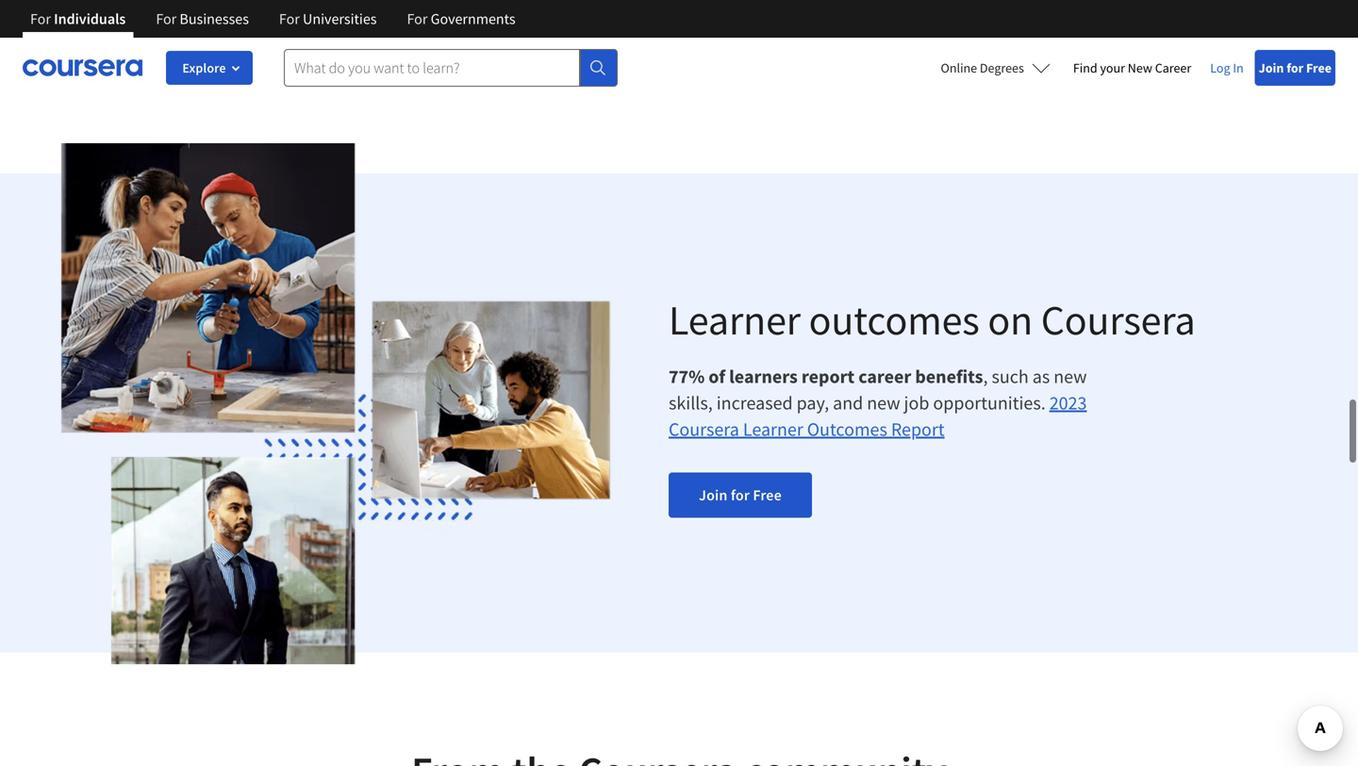Task type: locate. For each thing, give the bounding box(es) containing it.
find your new career
[[1073, 59, 1192, 76]]

for individuals
[[30, 9, 126, 28]]

coursera
[[1041, 294, 1196, 346], [669, 418, 739, 442]]

3 hero images of people smiling image
[[48, 143, 620, 665]]

1 vertical spatial join
[[699, 486, 728, 505]]

for down increased
[[731, 486, 750, 505]]

benefits
[[915, 365, 983, 389]]

learner
[[669, 294, 801, 346], [743, 418, 803, 442]]

join for free down increased
[[699, 486, 782, 505]]

join for free button
[[669, 473, 812, 518]]

new down career
[[867, 392, 900, 415]]

for governments
[[407, 9, 516, 28]]

0 horizontal spatial coursera
[[669, 418, 739, 442]]

coursera inside 2023 coursera learner outcomes report
[[669, 418, 739, 442]]

4 for from the left
[[407, 9, 428, 28]]

1 horizontal spatial coursera
[[1041, 294, 1196, 346]]

,
[[983, 365, 988, 389]]

0 vertical spatial learner
[[669, 294, 801, 346]]

such
[[992, 365, 1029, 389]]

on
[[988, 294, 1033, 346]]

2023 coursera learner outcomes report link
[[669, 392, 1087, 442]]

0 vertical spatial join
[[1259, 59, 1284, 76]]

for left individuals
[[30, 9, 51, 28]]

for universities
[[279, 9, 377, 28]]

for
[[30, 9, 51, 28], [156, 9, 177, 28], [279, 9, 300, 28], [407, 9, 428, 28]]

0 horizontal spatial join
[[699, 486, 728, 505]]

banner navigation
[[15, 0, 531, 38]]

1 vertical spatial coursera
[[669, 418, 739, 442]]

free right in
[[1306, 59, 1332, 76]]

77% of learners report career benefits
[[669, 365, 983, 389]]

0 vertical spatial for
[[1287, 59, 1304, 76]]

1 vertical spatial join for free
[[699, 486, 782, 505]]

1 horizontal spatial for
[[1287, 59, 1304, 76]]

for for businesses
[[156, 9, 177, 28]]

learner down increased
[[743, 418, 803, 442]]

None search field
[[284, 49, 618, 87]]

free
[[1306, 59, 1332, 76], [753, 486, 782, 505]]

1 horizontal spatial free
[[1306, 59, 1332, 76]]

for for individuals
[[30, 9, 51, 28]]

join
[[1259, 59, 1284, 76], [699, 486, 728, 505]]

new
[[1054, 365, 1087, 389], [867, 392, 900, 415]]

learner up of
[[669, 294, 801, 346]]

0 vertical spatial free
[[1306, 59, 1332, 76]]

for for governments
[[407, 9, 428, 28]]

1 horizontal spatial join for free
[[1259, 59, 1332, 76]]

career
[[859, 365, 911, 389]]

for up what do you want to learn? text box
[[407, 9, 428, 28]]

for for universities
[[279, 9, 300, 28]]

report
[[891, 418, 945, 442]]

77%
[[669, 365, 705, 389]]

explore
[[182, 59, 226, 76]]

1 for from the left
[[30, 9, 51, 28]]

skills,
[[669, 392, 713, 415]]

for
[[1287, 59, 1304, 76], [731, 486, 750, 505]]

1 vertical spatial for
[[731, 486, 750, 505]]

report
[[802, 365, 855, 389]]

0 horizontal spatial for
[[731, 486, 750, 505]]

opportunities.
[[933, 392, 1046, 415]]

2023
[[1050, 392, 1087, 415]]

for right in
[[1287, 59, 1304, 76]]

free inside button
[[753, 486, 782, 505]]

degrees
[[980, 59, 1024, 76]]

new up 2023
[[1054, 365, 1087, 389]]

for left businesses
[[156, 9, 177, 28]]

log in link
[[1199, 57, 1255, 79]]

join for free
[[1259, 59, 1332, 76], [699, 486, 782, 505]]

1 horizontal spatial join
[[1259, 59, 1284, 76]]

online degrees
[[941, 59, 1024, 76]]

1 vertical spatial free
[[753, 486, 782, 505]]

0 horizontal spatial free
[[753, 486, 782, 505]]

log in
[[1210, 59, 1244, 76]]

0 vertical spatial new
[[1054, 365, 1087, 389]]

0 vertical spatial join for free
[[1259, 59, 1332, 76]]

for left "universities"
[[279, 9, 300, 28]]

1 vertical spatial new
[[867, 392, 900, 415]]

3 for from the left
[[279, 9, 300, 28]]

online
[[941, 59, 977, 76]]

your
[[1100, 59, 1125, 76]]

2 for from the left
[[156, 9, 177, 28]]

0 horizontal spatial join for free
[[699, 486, 782, 505]]

0 horizontal spatial new
[[867, 392, 900, 415]]

join for free right in
[[1259, 59, 1332, 76]]

free down increased
[[753, 486, 782, 505]]

outcomes
[[809, 294, 980, 346]]

businesses
[[180, 9, 249, 28]]

1 vertical spatial learner
[[743, 418, 803, 442]]



Task type: vqa. For each thing, say whether or not it's contained in the screenshot.
University of Michigan Image
no



Task type: describe. For each thing, give the bounding box(es) containing it.
join for free link
[[1255, 50, 1336, 86]]

outcomes
[[807, 418, 887, 442]]

learner inside 2023 coursera learner outcomes report
[[743, 418, 803, 442]]

find your new career link
[[1066, 51, 1199, 85]]

What do you want to learn? text field
[[284, 49, 580, 87]]

of
[[709, 365, 725, 389]]

increased
[[717, 392, 793, 415]]

and
[[833, 392, 863, 415]]

job
[[904, 392, 929, 415]]

for inside button
[[731, 486, 750, 505]]

new
[[1128, 59, 1153, 76]]

join for free inside button
[[699, 486, 782, 505]]

learner outcomes on coursera
[[669, 294, 1196, 346]]

learners
[[729, 365, 798, 389]]

2023 coursera learner outcomes report
[[669, 392, 1087, 442]]

1 horizontal spatial new
[[1054, 365, 1087, 389]]

governments
[[431, 9, 516, 28]]

universities
[[303, 9, 377, 28]]

individuals
[[54, 9, 126, 28]]

log
[[1210, 59, 1230, 76]]

join inside button
[[699, 486, 728, 505]]

pay,
[[797, 392, 829, 415]]

career
[[1155, 59, 1192, 76]]

in
[[1233, 59, 1244, 76]]

explore button
[[166, 51, 253, 85]]

0 vertical spatial coursera
[[1041, 294, 1196, 346]]

find
[[1073, 59, 1098, 76]]

online degrees button
[[926, 47, 1066, 89]]

coursera image
[[23, 53, 142, 83]]

, such as new skills, increased pay, and new job opportunities.
[[669, 365, 1087, 415]]

as
[[1033, 365, 1050, 389]]

for businesses
[[156, 9, 249, 28]]



